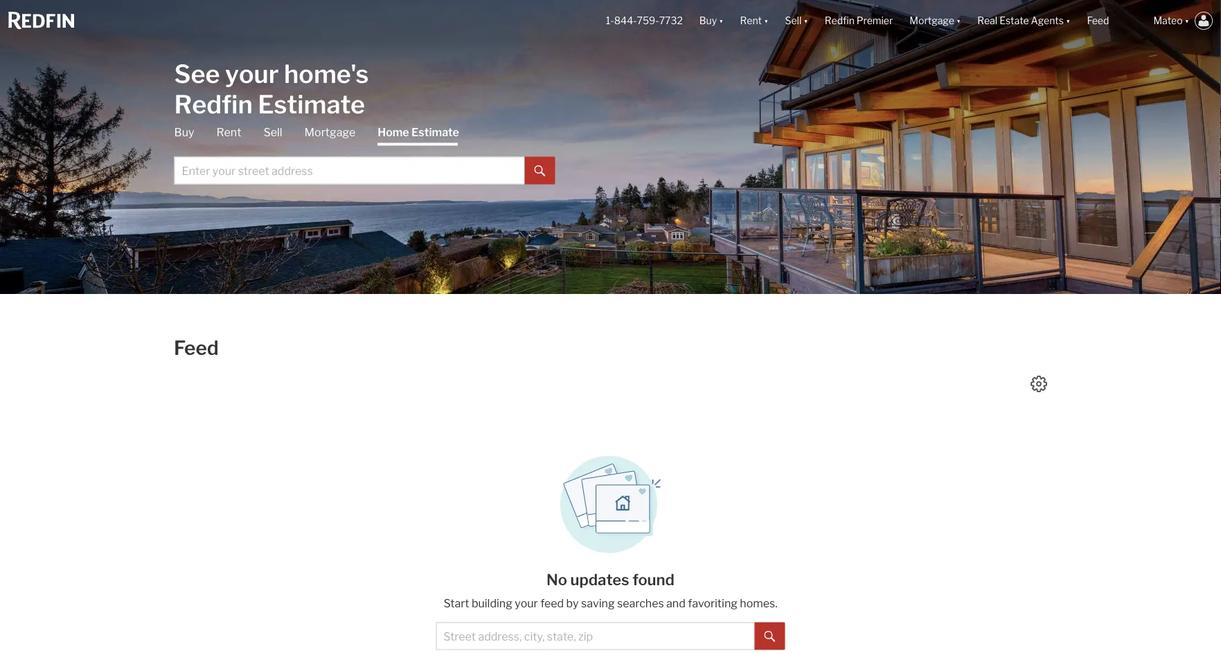 Task type: describe. For each thing, give the bounding box(es) containing it.
estimate inside home estimate link
[[411, 126, 459, 139]]

1-844-759-7732 link
[[606, 15, 683, 27]]

and
[[666, 597, 686, 611]]

▾ for buy ▾
[[719, 15, 724, 27]]

feed button
[[1079, 0, 1145, 42]]

redfin premier
[[825, 15, 893, 27]]

1-
[[606, 15, 614, 27]]

see
[[174, 59, 220, 89]]

home's
[[284, 59, 369, 89]]

buy ▾
[[699, 15, 724, 27]]

rent for rent ▾
[[740, 15, 762, 27]]

estimate inside see your home's redfin estimate
[[258, 89, 365, 119]]

saving
[[581, 597, 615, 611]]

redfin inside see your home's redfin estimate
[[174, 89, 253, 119]]

mateo ▾
[[1154, 15, 1189, 27]]

buy ▾ button
[[691, 0, 732, 42]]

mortgage ▾ button
[[901, 0, 969, 42]]

see your home's redfin estimate
[[174, 59, 369, 119]]

1 vertical spatial feed
[[174, 337, 219, 360]]

Enter your street address search field
[[174, 157, 525, 185]]

homes.
[[740, 597, 778, 611]]

home
[[378, 126, 409, 139]]

rent ▾ button
[[732, 0, 777, 42]]

▾ for sell ▾
[[804, 15, 808, 27]]

feed
[[540, 597, 564, 611]]

home estimate link
[[378, 125, 459, 146]]

7732
[[659, 15, 683, 27]]

buy for buy
[[174, 126, 194, 139]]

feed inside button
[[1087, 15, 1109, 27]]

redfin premier button
[[816, 0, 901, 42]]

found
[[633, 571, 675, 589]]

▾ for mateo ▾
[[1185, 15, 1189, 27]]

mortgage for mortgage ▾
[[910, 15, 954, 27]]

real
[[978, 15, 998, 27]]

1-844-759-7732
[[606, 15, 683, 27]]

estate
[[1000, 15, 1029, 27]]

buy for buy ▾
[[699, 15, 717, 27]]

sell ▾ button
[[785, 0, 808, 42]]

buy ▾ button
[[699, 0, 724, 42]]

sell for sell ▾
[[785, 15, 802, 27]]

submit search image
[[764, 632, 776, 643]]

844-
[[614, 15, 637, 27]]

favoriting
[[688, 597, 738, 611]]



Task type: vqa. For each thing, say whether or not it's contained in the screenshot.
ESTATE
yes



Task type: locate. For each thing, give the bounding box(es) containing it.
real estate agents ▾ link
[[978, 0, 1070, 42]]

rent ▾ button
[[740, 0, 769, 42]]

no
[[547, 571, 567, 589]]

2 ▾ from the left
[[764, 15, 769, 27]]

mortgage
[[910, 15, 954, 27], [304, 126, 355, 139]]

buy right the 7732 in the right of the page
[[699, 15, 717, 27]]

redfin up rent link
[[174, 89, 253, 119]]

real estate agents ▾
[[978, 15, 1070, 27]]

estimate up mortgage link
[[258, 89, 365, 119]]

home estimate
[[378, 126, 459, 139]]

estimate
[[258, 89, 365, 119], [411, 126, 459, 139]]

mortgage inside dropdown button
[[910, 15, 954, 27]]

sell link
[[263, 125, 282, 140]]

buy inside tab list
[[174, 126, 194, 139]]

1 horizontal spatial redfin
[[825, 15, 855, 27]]

mortgage up enter your street address search field
[[304, 126, 355, 139]]

no updates found
[[547, 571, 675, 589]]

premier
[[857, 15, 893, 27]]

sell inside tab list
[[263, 126, 282, 139]]

▾ left rent ▾
[[719, 15, 724, 27]]

your right see
[[225, 59, 279, 89]]

▾ right rent ▾
[[804, 15, 808, 27]]

1 horizontal spatial rent
[[740, 15, 762, 27]]

▾ left real
[[956, 15, 961, 27]]

0 horizontal spatial redfin
[[174, 89, 253, 119]]

mortgage link
[[304, 125, 355, 140]]

sell inside sell ▾ dropdown button
[[785, 15, 802, 27]]

estimate right home
[[411, 126, 459, 139]]

rent left sell link
[[216, 126, 241, 139]]

your inside see your home's redfin estimate
[[225, 59, 279, 89]]

Street address, city, state, zip search field
[[436, 623, 755, 651]]

0 vertical spatial buy
[[699, 15, 717, 27]]

redfin left premier
[[825, 15, 855, 27]]

start building your feed by saving searches and favoriting homes.
[[444, 597, 778, 611]]

searches
[[617, 597, 664, 611]]

tab list containing buy
[[174, 125, 555, 185]]

0 vertical spatial mortgage
[[910, 15, 954, 27]]

real estate agents ▾ button
[[969, 0, 1079, 42]]

rent right buy ▾
[[740, 15, 762, 27]]

1 vertical spatial your
[[515, 597, 538, 611]]

0 vertical spatial your
[[225, 59, 279, 89]]

start
[[444, 597, 469, 611]]

rent inside tab list
[[216, 126, 241, 139]]

1 vertical spatial estimate
[[411, 126, 459, 139]]

0 horizontal spatial sell
[[263, 126, 282, 139]]

sell right rent ▾
[[785, 15, 802, 27]]

759-
[[637, 15, 659, 27]]

buy link
[[174, 125, 194, 140]]

rent for rent
[[216, 126, 241, 139]]

1 horizontal spatial feed
[[1087, 15, 1109, 27]]

▾
[[719, 15, 724, 27], [764, 15, 769, 27], [804, 15, 808, 27], [956, 15, 961, 27], [1066, 15, 1070, 27], [1185, 15, 1189, 27]]

3 ▾ from the left
[[804, 15, 808, 27]]

0 vertical spatial redfin
[[825, 15, 855, 27]]

6 ▾ from the left
[[1185, 15, 1189, 27]]

0 horizontal spatial estimate
[[258, 89, 365, 119]]

buy inside dropdown button
[[699, 15, 717, 27]]

mortgage inside tab list
[[304, 126, 355, 139]]

submit search image
[[534, 166, 545, 177]]

▾ right agents
[[1066, 15, 1070, 27]]

1 vertical spatial mortgage
[[304, 126, 355, 139]]

1 vertical spatial sell
[[263, 126, 282, 139]]

redfin
[[825, 15, 855, 27], [174, 89, 253, 119]]

▾ left sell ▾
[[764, 15, 769, 27]]

your left feed
[[515, 597, 538, 611]]

1 horizontal spatial estimate
[[411, 126, 459, 139]]

redfin inside "button"
[[825, 15, 855, 27]]

sell ▾ button
[[777, 0, 816, 42]]

0 vertical spatial feed
[[1087, 15, 1109, 27]]

▾ right mateo
[[1185, 15, 1189, 27]]

sell down see your home's redfin estimate
[[263, 126, 282, 139]]

rent inside dropdown button
[[740, 15, 762, 27]]

updates
[[570, 571, 629, 589]]

0 horizontal spatial rent
[[216, 126, 241, 139]]

0 horizontal spatial mortgage
[[304, 126, 355, 139]]

1 horizontal spatial sell
[[785, 15, 802, 27]]

sell ▾
[[785, 15, 808, 27]]

your
[[225, 59, 279, 89], [515, 597, 538, 611]]

▾ for mortgage ▾
[[956, 15, 961, 27]]

0 vertical spatial estimate
[[258, 89, 365, 119]]

mortgage for mortgage
[[304, 126, 355, 139]]

by
[[566, 597, 579, 611]]

tab list
[[174, 125, 555, 185]]

1 horizontal spatial mortgage
[[910, 15, 954, 27]]

4 ▾ from the left
[[956, 15, 961, 27]]

rent link
[[216, 125, 241, 140]]

mortgage left real
[[910, 15, 954, 27]]

rent
[[740, 15, 762, 27], [216, 126, 241, 139]]

1 vertical spatial rent
[[216, 126, 241, 139]]

1 vertical spatial buy
[[174, 126, 194, 139]]

rent ▾
[[740, 15, 769, 27]]

agents
[[1031, 15, 1064, 27]]

sell
[[785, 15, 802, 27], [263, 126, 282, 139]]

1 horizontal spatial your
[[515, 597, 538, 611]]

buy
[[699, 15, 717, 27], [174, 126, 194, 139]]

0 vertical spatial sell
[[785, 15, 802, 27]]

0 horizontal spatial your
[[225, 59, 279, 89]]

buy left rent link
[[174, 126, 194, 139]]

sell for sell
[[263, 126, 282, 139]]

mateo
[[1154, 15, 1183, 27]]

5 ▾ from the left
[[1066, 15, 1070, 27]]

0 horizontal spatial feed
[[174, 337, 219, 360]]

0 horizontal spatial buy
[[174, 126, 194, 139]]

feed
[[1087, 15, 1109, 27], [174, 337, 219, 360]]

0 vertical spatial rent
[[740, 15, 762, 27]]

1 horizontal spatial buy
[[699, 15, 717, 27]]

mortgage ▾
[[910, 15, 961, 27]]

1 ▾ from the left
[[719, 15, 724, 27]]

▾ for rent ▾
[[764, 15, 769, 27]]

building
[[472, 597, 512, 611]]

mortgage ▾ button
[[910, 0, 961, 42]]

1 vertical spatial redfin
[[174, 89, 253, 119]]



